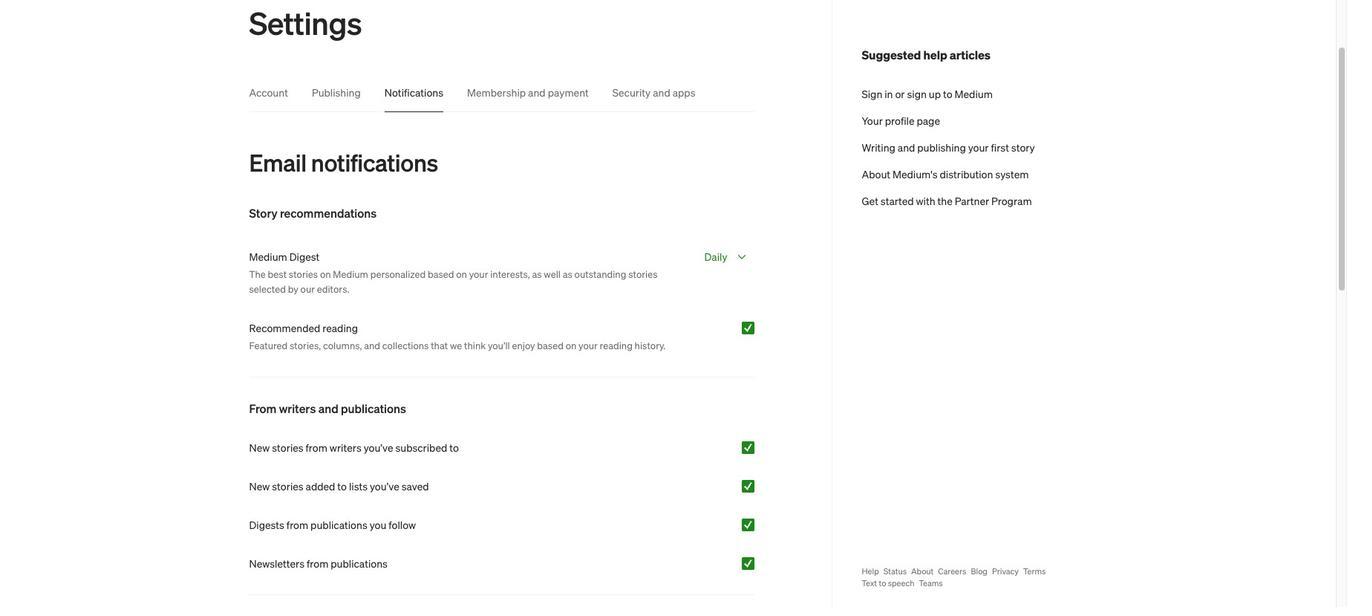 Task type: vqa. For each thing, say whether or not it's contained in the screenshot.
left a
no



Task type: locate. For each thing, give the bounding box(es) containing it.
writers inside "new stories from writers you've subscribed to" button
[[330, 441, 362, 454]]

you've right "lists"
[[370, 479, 400, 493]]

publications down you
[[331, 557, 388, 570]]

on up editors.
[[320, 268, 331, 280]]

story
[[1012, 140, 1036, 154]]

0 vertical spatial about
[[862, 167, 891, 181]]

2 vertical spatial publications
[[331, 557, 388, 570]]

and up new stories from writers you've subscribed to
[[319, 401, 339, 416]]

on left interests,
[[456, 268, 467, 280]]

1 vertical spatial from
[[287, 518, 309, 531]]

stories
[[289, 268, 318, 280], [629, 268, 658, 280], [272, 441, 304, 454], [272, 479, 304, 493]]

digests from publications you follow
[[249, 518, 416, 531]]

1 new from the top
[[249, 441, 270, 454]]

0 horizontal spatial about
[[862, 167, 891, 181]]

by
[[288, 282, 299, 295]]

help link
[[862, 566, 880, 577]]

columns,
[[323, 339, 362, 351]]

1 horizontal spatial medium
[[333, 268, 369, 280]]

0 horizontal spatial medium
[[249, 250, 287, 263]]

0 horizontal spatial your
[[469, 268, 489, 280]]

from for digests
[[287, 518, 309, 531]]

new up the digests
[[249, 479, 270, 493]]

and left the payment
[[528, 85, 546, 99]]

to right text
[[879, 578, 887, 589]]

medium
[[955, 87, 993, 100], [249, 250, 287, 263], [333, 268, 369, 280]]

medium up your profile page "link"
[[955, 87, 993, 100]]

new for new stories from writers you've subscribed to
[[249, 441, 270, 454]]

2 new from the top
[[249, 479, 270, 493]]

enjoy
[[512, 339, 535, 351]]

to inside "link"
[[944, 87, 953, 100]]

careers
[[939, 566, 967, 577]]

help status about careers blog privacy terms text to speech teams
[[862, 566, 1047, 589]]

the
[[249, 268, 266, 280]]

notifications button
[[385, 85, 444, 100]]

0 horizontal spatial based
[[428, 268, 454, 280]]

account
[[249, 85, 288, 99]]

2 horizontal spatial on
[[566, 339, 577, 351]]

terms
[[1024, 566, 1047, 577]]

1 horizontal spatial as
[[563, 268, 573, 280]]

stories,
[[290, 339, 321, 351]]

your inside recommended reading featured stories, columns, and collections that we think you'll enjoy based on your reading history.
[[579, 339, 598, 351]]

blog
[[972, 566, 988, 577]]

0 vertical spatial publications
[[341, 401, 406, 416]]

text to speech link
[[862, 577, 915, 589]]

0 vertical spatial medium
[[955, 87, 993, 100]]

membership and payment
[[467, 85, 589, 99]]

sign in or sign up to medium
[[862, 87, 993, 100]]

your left first
[[969, 140, 989, 154]]

0 vertical spatial your
[[969, 140, 989, 154]]

speech
[[889, 578, 915, 589]]

program
[[992, 194, 1033, 207]]

and right columns,
[[364, 339, 381, 351]]

0 vertical spatial you've
[[364, 441, 393, 454]]

from right the digests
[[287, 518, 309, 531]]

editors.
[[317, 282, 350, 295]]

to right "up"
[[944, 87, 953, 100]]

0 horizontal spatial as
[[532, 268, 542, 280]]

1 horizontal spatial based
[[537, 339, 564, 351]]

help
[[862, 566, 880, 577]]

from right newsletters in the bottom left of the page
[[307, 557, 329, 570]]

publications for newsletters from publications
[[331, 557, 388, 570]]

0 vertical spatial from
[[306, 441, 328, 454]]

from for newsletters
[[307, 557, 329, 570]]

0 vertical spatial writers
[[279, 401, 316, 416]]

status
[[884, 566, 907, 577]]

based right personalized
[[428, 268, 454, 280]]

and left apps
[[653, 85, 671, 99]]

writers
[[279, 401, 316, 416], [330, 441, 362, 454]]

about inside help status about careers blog privacy terms text to speech teams
[[912, 566, 934, 577]]

on
[[320, 268, 331, 280], [456, 268, 467, 280], [566, 339, 577, 351]]

stories down from
[[272, 441, 304, 454]]

medium up editors.
[[333, 268, 369, 280]]

0 horizontal spatial reading
[[323, 321, 358, 334]]

1 horizontal spatial your
[[579, 339, 598, 351]]

and for writing
[[898, 140, 916, 154]]

new stories added to lists you've saved button
[[249, 479, 755, 493]]

newsletters
[[249, 557, 305, 570]]

as right "well"
[[563, 268, 573, 280]]

and down your profile page
[[898, 140, 916, 154]]

to inside help status about careers blog privacy terms text to speech teams
[[879, 578, 887, 589]]

reading left history.
[[600, 339, 633, 351]]

about down the 'writing'
[[862, 167, 891, 181]]

selected
[[249, 282, 286, 295]]

story
[[249, 205, 278, 221]]

best
[[268, 268, 287, 280]]

notifications
[[385, 85, 444, 99]]

based inside medium digest the best stories on medium personalized based on your interests, as well as outstanding stories selected by our editors.
[[428, 268, 454, 280]]

writing and publishing your first story link
[[862, 140, 1088, 155]]

from up the added
[[306, 441, 328, 454]]

new stories added to lists you've saved
[[249, 479, 429, 493]]

2 horizontal spatial medium
[[955, 87, 993, 100]]

based
[[428, 268, 454, 280], [537, 339, 564, 351]]

subscribed
[[396, 441, 448, 454]]

personalized
[[371, 268, 426, 280]]

and for membership
[[528, 85, 546, 99]]

from
[[306, 441, 328, 454], [287, 518, 309, 531], [307, 557, 329, 570]]

medium's
[[893, 167, 938, 181]]

about up teams
[[912, 566, 934, 577]]

your profile page
[[862, 114, 941, 127]]

your left history.
[[579, 339, 598, 351]]

well
[[544, 268, 561, 280]]

started
[[881, 194, 914, 207]]

1 vertical spatial your
[[469, 268, 489, 280]]

publications down new stories added to lists you've saved
[[311, 518, 368, 531]]

sign in or sign up to medium link
[[862, 86, 1088, 101]]

history.
[[635, 339, 666, 351]]

privacy link
[[993, 566, 1019, 577]]

0 vertical spatial reading
[[323, 321, 358, 334]]

1 vertical spatial medium
[[249, 250, 287, 263]]

teams
[[920, 578, 943, 589]]

publications for digests from publications you follow
[[311, 518, 368, 531]]

you've left "subscribed"
[[364, 441, 393, 454]]

publishing button
[[312, 85, 361, 100]]

as left "well"
[[532, 268, 542, 280]]

medium up best
[[249, 250, 287, 263]]

0 vertical spatial new
[[249, 441, 270, 454]]

1 vertical spatial reading
[[600, 339, 633, 351]]

1 horizontal spatial about
[[912, 566, 934, 577]]

as
[[532, 268, 542, 280], [563, 268, 573, 280]]

writing and publishing your first story
[[862, 140, 1036, 154]]

to
[[944, 87, 953, 100], [450, 441, 459, 454], [338, 479, 347, 493], [879, 578, 887, 589]]

1 vertical spatial new
[[249, 479, 270, 493]]

publications
[[341, 401, 406, 416], [311, 518, 368, 531], [331, 557, 388, 570]]

that
[[431, 339, 448, 351]]

your left interests,
[[469, 268, 489, 280]]

1 horizontal spatial writers
[[330, 441, 362, 454]]

0 vertical spatial based
[[428, 268, 454, 280]]

publications up new stories from writers you've subscribed to
[[341, 401, 406, 416]]

writers up new stories added to lists you've saved
[[330, 441, 362, 454]]

membership and payment button
[[467, 85, 589, 100]]

new down from
[[249, 441, 270, 454]]

1 vertical spatial you've
[[370, 479, 400, 493]]

about inside about medium's distribution system link
[[862, 167, 891, 181]]

reading
[[323, 321, 358, 334], [600, 339, 633, 351]]

1 vertical spatial writers
[[330, 441, 362, 454]]

email notifications
[[249, 147, 438, 177]]

medium inside "link"
[[955, 87, 993, 100]]

2 vertical spatial your
[[579, 339, 598, 351]]

membership
[[467, 85, 526, 99]]

suggested
[[862, 47, 922, 62]]

1 vertical spatial about
[[912, 566, 934, 577]]

you've inside new stories added to lists you've saved button
[[370, 479, 400, 493]]

based right enjoy
[[537, 339, 564, 351]]

1 vertical spatial publications
[[311, 518, 368, 531]]

writers right from
[[279, 401, 316, 416]]

reading up columns,
[[323, 321, 358, 334]]

digest
[[290, 250, 320, 263]]

your inside medium digest the best stories on medium personalized based on your interests, as well as outstanding stories selected by our editors.
[[469, 268, 489, 280]]

stories up our on the left of the page
[[289, 268, 318, 280]]

2 vertical spatial medium
[[333, 268, 369, 280]]

about
[[862, 167, 891, 181], [912, 566, 934, 577]]

stories left the added
[[272, 479, 304, 493]]

on right enjoy
[[566, 339, 577, 351]]

2 vertical spatial from
[[307, 557, 329, 570]]

featured
[[249, 339, 288, 351]]

1 vertical spatial based
[[537, 339, 564, 351]]

added
[[306, 479, 335, 493]]

medium digest the best stories on medium personalized based on your interests, as well as outstanding stories selected by our editors.
[[249, 250, 658, 295]]

new for new stories added to lists you've saved
[[249, 479, 270, 493]]

story recommendations
[[249, 205, 377, 221]]



Task type: describe. For each thing, give the bounding box(es) containing it.
new stories from writers you've subscribed to button
[[249, 440, 755, 455]]

account button
[[249, 85, 288, 100]]

we
[[450, 339, 462, 351]]

from writers and publications
[[249, 401, 406, 416]]

profile
[[886, 114, 915, 127]]

security
[[613, 85, 651, 99]]

get
[[862, 194, 879, 207]]

you'll
[[488, 339, 510, 351]]

publishing
[[312, 85, 361, 99]]

help
[[924, 47, 948, 62]]

about medium's distribution system link
[[862, 166, 1088, 181]]

digests
[[249, 518, 285, 531]]

you
[[370, 518, 387, 531]]

get started with the partner program link
[[862, 193, 1088, 208]]

and inside recommended reading featured stories, columns, and collections that we think you'll enjoy based on your reading history.
[[364, 339, 381, 351]]

saved
[[402, 479, 429, 493]]

new stories from writers you've subscribed to
[[249, 441, 459, 454]]

0 horizontal spatial writers
[[279, 401, 316, 416]]

and for security
[[653, 85, 671, 99]]

suggested help articles
[[862, 47, 991, 62]]

with
[[917, 194, 936, 207]]

you've inside "new stories from writers you've subscribed to" button
[[364, 441, 393, 454]]

stories inside "new stories from writers you've subscribed to" button
[[272, 441, 304, 454]]

recommendations
[[280, 205, 377, 221]]

the
[[938, 194, 953, 207]]

distribution
[[940, 167, 994, 181]]

on inside recommended reading featured stories, columns, and collections that we think you'll enjoy based on your reading history.
[[566, 339, 577, 351]]

based inside recommended reading featured stories, columns, and collections that we think you'll enjoy based on your reading history.
[[537, 339, 564, 351]]

about medium's distribution system
[[862, 167, 1030, 181]]

collections
[[383, 339, 429, 351]]

teams link
[[920, 577, 943, 589]]

think
[[464, 339, 486, 351]]

interests,
[[491, 268, 530, 280]]

1 as from the left
[[532, 268, 542, 280]]

2 as from the left
[[563, 268, 573, 280]]

email
[[249, 147, 307, 177]]

apps
[[673, 85, 696, 99]]

or
[[896, 87, 905, 100]]

1 horizontal spatial reading
[[600, 339, 633, 351]]

daily
[[705, 250, 728, 263]]

stories inside new stories added to lists you've saved button
[[272, 479, 304, 493]]

0 horizontal spatial on
[[320, 268, 331, 280]]

1 horizontal spatial on
[[456, 268, 467, 280]]

recommended
[[249, 321, 321, 334]]

sign
[[908, 87, 927, 100]]

first
[[992, 140, 1010, 154]]

notifications
[[311, 147, 438, 177]]

page
[[917, 114, 941, 127]]

2 horizontal spatial your
[[969, 140, 989, 154]]

privacy
[[993, 566, 1019, 577]]

outstanding
[[575, 268, 627, 280]]

partner
[[955, 194, 990, 207]]

system
[[996, 167, 1030, 181]]

your
[[862, 114, 883, 127]]

your profile page link
[[862, 113, 1088, 128]]

follow
[[389, 518, 416, 531]]

publishing
[[918, 140, 967, 154]]

sign
[[862, 87, 883, 100]]

articles
[[950, 47, 991, 62]]

security and apps
[[613, 85, 696, 99]]

up
[[929, 87, 942, 100]]

about link
[[912, 566, 934, 577]]

our
[[301, 282, 315, 295]]

newsletters from publications
[[249, 557, 388, 570]]

blog link
[[972, 566, 988, 577]]

medium for sign in or sign up to medium
[[955, 87, 993, 100]]

get started with the partner program
[[862, 194, 1033, 207]]

terms link
[[1024, 566, 1047, 577]]

medium for medium digest the best stories on medium personalized based on your interests, as well as outstanding stories selected by our editors.
[[333, 268, 369, 280]]

stories right outstanding
[[629, 268, 658, 280]]

writing
[[862, 140, 896, 154]]

settings
[[249, 2, 362, 42]]

lists
[[349, 479, 368, 493]]

to right "subscribed"
[[450, 441, 459, 454]]

payment
[[548, 85, 589, 99]]

recommended reading featured stories, columns, and collections that we think you'll enjoy based on your reading history.
[[249, 321, 666, 351]]

digests from publications you follow button
[[249, 517, 755, 532]]

in
[[885, 87, 894, 100]]

to left "lists"
[[338, 479, 347, 493]]



